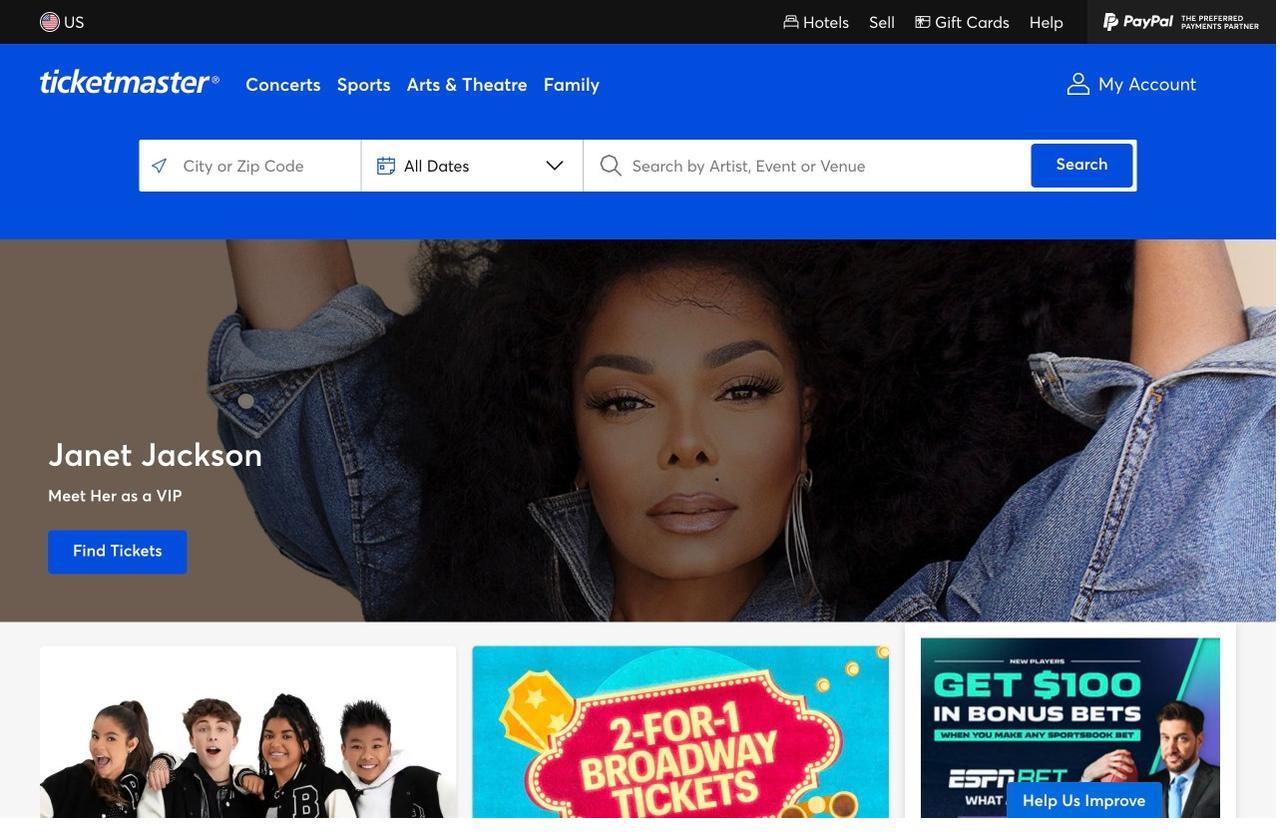 Task type: describe. For each thing, give the bounding box(es) containing it.
City or Zip Code field
[[143, 144, 357, 188]]

main navigation element
[[0, 0, 1277, 124]]

Search by Artist, Event or Venue text field
[[624, 144, 1028, 188]]



Task type: vqa. For each thing, say whether or not it's contained in the screenshot.
Search for Artist, Event or Venue text field
no



Task type: locate. For each thing, give the bounding box(es) containing it.
menu inside main navigation 'element'
[[238, 44, 1049, 124]]

None search field
[[139, 140, 1137, 192]]

paypal preferred payments partner image
[[1088, 0, 1277, 44]]

advertisement element
[[921, 639, 1221, 818]]

menu
[[238, 44, 1049, 124]]



